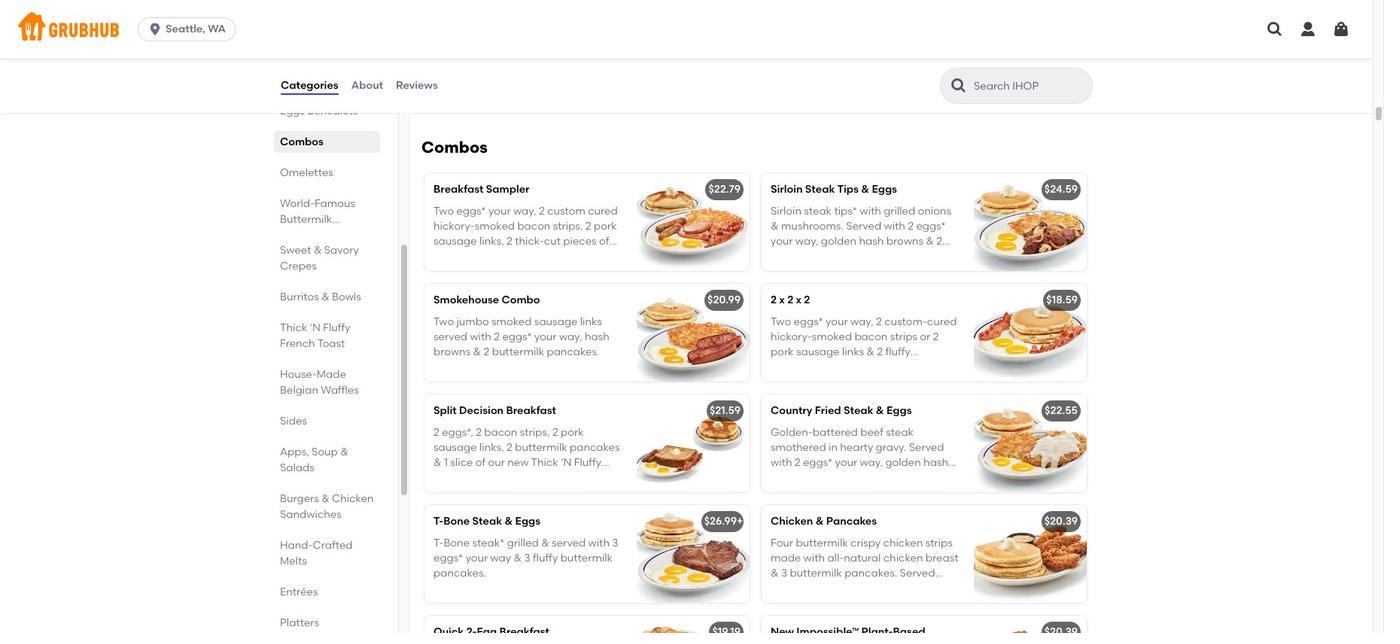 Task type: describe. For each thing, give the bounding box(es) containing it.
eggs benedicts
[[280, 105, 358, 117]]

house-
[[280, 368, 317, 381]]

battered
[[813, 426, 858, 439]]

thick-
[[515, 235, 544, 248]]

sirloin steak tips & eggs
[[771, 183, 898, 196]]

apps, soup & salads
[[280, 446, 348, 474]]

black forest ham, poached eggs* & hollandaise on an english muffin.
[[434, 40, 614, 68]]

custom
[[548, 205, 586, 217]]

hand-
[[280, 539, 313, 552]]

cherry
[[813, 55, 846, 68]]

hickory- for pork
[[771, 331, 812, 343]]

decision
[[459, 405, 504, 417]]

& inside world-famous buttermilk pancakes sweet & savory crepes
[[314, 244, 322, 257]]

& inside four buttermilk crispy chicken strips made with all-natural chicken breast & 3 buttermilk pancakes. served with choice of sauce.
[[771, 567, 779, 580]]

two eggs* your way, 2 custom cured hickory-smoked bacon strips, 2 pork sausage links, 2 thick-cut pieces of ham, golden hash browns & 2 fluffy buttermilk pancakes.
[[434, 205, 618, 278]]

2 eggs*, 2 bacon strips, 2 pork sausage links, 2 buttermilk pancakes & 1 slice of our new thick 'n fluffy french toast.
[[434, 426, 620, 485]]

eggs for t-bone steak* grilled & served with 3 eggs* your way & 3 fluffy buttermilk pancakes.
[[516, 515, 541, 528]]

split decision breakfast image
[[637, 395, 750, 493]]

smothered
[[771, 441, 827, 454]]

& inside sautéed spinach, mushrooms, roasted cherry tomatoes, nut-free pesto, poached eggs* & hollandaise on an english muffin.
[[886, 70, 894, 83]]

strips inside four buttermilk crispy chicken strips made with all-natural chicken breast & 3 buttermilk pancakes. served with choice of sauce.
[[926, 537, 953, 549]]

3 svg image from the left
[[1333, 20, 1351, 38]]

in
[[829, 441, 838, 454]]

eggs for golden-battered beef steak smothered in hearty gravy. served with 2 eggs* your way, golden hash browns & 2 fluffy buttermilk pancakes.   *gravy may contain pork.
[[887, 405, 912, 417]]

pieces
[[563, 235, 597, 248]]

pancakes. inside sirloin steak tips* with grilled onions & mushrooms. served with 2 eggs* your way, golden hash browns & 2 fluffy buttermilk pancakes.
[[854, 250, 906, 263]]

jumbo
[[457, 315, 489, 328]]

gravy.
[[876, 441, 907, 454]]

ham, inside "black forest ham, poached eggs* & hollandaise on an english muffin."
[[496, 40, 522, 52]]

toast
[[318, 337, 345, 350]]

way, inside sirloin steak tips* with grilled onions & mushrooms. served with 2 eggs* your way, golden hash browns & 2 fluffy buttermilk pancakes.
[[796, 235, 819, 248]]

cured for pork
[[588, 205, 618, 217]]

country
[[771, 405, 813, 417]]

eggs* inside t-bone steak* grilled & served with 3 eggs* your way & 3 fluffy buttermilk pancakes.
[[434, 552, 463, 565]]

eggs* inside "black forest ham, poached eggs* & hollandaise on an english muffin."
[[574, 40, 603, 52]]

eggs* inside two eggs* your way, 2 custom-cured hickory-smoked bacon strips or 2 pork sausage links & 2 fluffy buttermilk pancakes.
[[794, 315, 824, 328]]

muffin. inside sautéed spinach, mushrooms, roasted cherry tomatoes, nut-free pesto, poached eggs* & hollandaise on an english muffin.
[[841, 85, 876, 98]]

smokehouse
[[434, 294, 499, 307]]

pork inside the two eggs* your way, 2 custom cured hickory-smoked bacon strips, 2 pork sausage links, 2 thick-cut pieces of ham, golden hash browns & 2 fluffy buttermilk pancakes.
[[594, 220, 617, 233]]

new
[[508, 456, 529, 469]]

golden-battered beef steak smothered in hearty gravy. served with 2 eggs* your way, golden hash browns & 2 fluffy buttermilk pancakes.   *gravy may contain pork.
[[771, 426, 957, 500]]

strips inside two eggs* your way, 2 custom-cured hickory-smoked bacon strips or 2 pork sausage links & 2 fluffy buttermilk pancakes.
[[891, 331, 918, 343]]

sampler
[[486, 183, 530, 196]]

links, inside the two eggs* your way, 2 custom cured hickory-smoked bacon strips, 2 pork sausage links, 2 thick-cut pieces of ham, golden hash browns & 2 fluffy buttermilk pancakes.
[[480, 235, 504, 248]]

browns inside the golden-battered beef steak smothered in hearty gravy. served with 2 eggs* your way, golden hash browns & 2 fluffy buttermilk pancakes.   *gravy may contain pork.
[[771, 472, 808, 485]]

your inside t-bone steak* grilled & served with 3 eggs* your way & 3 fluffy buttermilk pancakes.
[[466, 552, 488, 565]]

soup
[[312, 446, 338, 459]]

on inside "black forest ham, poached eggs* & hollandaise on an english muffin."
[[495, 55, 508, 68]]

fluffy inside thick 'n fluffy french toast
[[323, 322, 351, 334]]

served for &
[[434, 331, 468, 343]]

sautéed spinach, mushrooms, roasted cherry tomatoes, nut-free pesto, poached eggs* & hollandaise on an english muffin. button
[[762, 9, 1087, 106]]

served for steak
[[909, 441, 945, 454]]

world-
[[280, 197, 315, 210]]

1 vertical spatial breakfast
[[506, 405, 556, 417]]

& inside two eggs* your way, 2 custom-cured hickory-smoked bacon strips or 2 pork sausage links & 2 fluffy buttermilk pancakes.
[[867, 346, 875, 359]]

reviews
[[396, 79, 438, 92]]

0 vertical spatial steak
[[806, 183, 835, 196]]

1 horizontal spatial pancakes
[[827, 515, 877, 528]]

four buttermilk crispy chicken strips made with all-natural chicken breast & 3 buttermilk pancakes. served with choice of sauce.
[[771, 537, 959, 595]]

two for two eggs* your way, 2 custom cured hickory-smoked bacon strips, 2 pork sausage links, 2 thick-cut pieces of ham, golden hash browns & 2 fluffy buttermilk pancakes.
[[434, 205, 454, 217]]

chicken inside burgers & chicken sandwiches
[[332, 492, 374, 505]]

roasted
[[771, 55, 811, 68]]

way, inside the golden-battered beef steak smothered in hearty gravy. served with 2 eggs* your way, golden hash browns & 2 fluffy buttermilk pancakes.   *gravy may contain pork.
[[860, 456, 883, 469]]

$24.59
[[1045, 183, 1078, 196]]

burritos
[[280, 291, 319, 303]]

& inside two jumbo smoked sausage links served with 2 eggs* your way, hash browns & 2 buttermilk pancakes.
[[473, 346, 481, 359]]

toast.
[[471, 472, 501, 485]]

mushrooms.
[[782, 220, 844, 233]]

steak inside sirloin steak tips* with grilled onions & mushrooms. served with 2 eggs* your way, golden hash browns & 2 fluffy buttermilk pancakes.
[[804, 205, 832, 217]]

pancakes. inside t-bone steak* grilled & served with 3 eggs* your way & 3 fluffy buttermilk pancakes.
[[434, 567, 487, 580]]

omelettes
[[280, 166, 334, 179]]

with inside t-bone steak* grilled & served with 3 eggs* your way & 3 fluffy buttermilk pancakes.
[[589, 537, 610, 549]]

1 x from the left
[[780, 294, 785, 307]]

way, inside the two eggs* your way, 2 custom cured hickory-smoked bacon strips, 2 pork sausage links, 2 thick-cut pieces of ham, golden hash browns & 2 fluffy buttermilk pancakes.
[[514, 205, 537, 217]]

2 x 2 x 2
[[771, 294, 811, 307]]

with inside the golden-battered beef steak smothered in hearty gravy. served with 2 eggs* your way, golden hash browns & 2 fluffy buttermilk pancakes.   *gravy may contain pork.
[[771, 456, 793, 469]]

*gravy
[[826, 487, 862, 500]]

hash inside the golden-battered beef steak smothered in hearty gravy. served with 2 eggs* your way, golden hash browns & 2 fluffy buttermilk pancakes.   *gravy may contain pork.
[[924, 456, 949, 469]]

chicken & pancakes image
[[974, 506, 1087, 603]]

buttermilk inside sirloin steak tips* with grilled onions & mushrooms. served with 2 eggs* your way, golden hash browns & 2 fluffy buttermilk pancakes.
[[799, 250, 851, 263]]

bowls
[[332, 291, 361, 303]]

country fried steak & eggs image
[[974, 395, 1087, 493]]

way
[[491, 552, 511, 565]]

sautéed spinach, mushrooms, roasted cherry tomatoes, nut-free pesto, poached eggs* & hollandaise on an english muffin.
[[771, 40, 956, 98]]

$22.79
[[709, 183, 741, 196]]

pork.
[[931, 487, 957, 500]]

sauce.
[[845, 582, 878, 595]]

sautéed
[[771, 40, 814, 52]]

links inside two eggs* your way, 2 custom-cured hickory-smoked bacon strips or 2 pork sausage links & 2 fluffy buttermilk pancakes.
[[843, 346, 865, 359]]

world-famous buttermilk pancakes sweet & savory crepes
[[280, 197, 359, 273]]

bacon inside 2 eggs*, 2 bacon strips, 2 pork sausage links, 2 buttermilk pancakes & 1 slice of our new thick 'n fluffy french toast.
[[484, 426, 518, 439]]

ham, inside the two eggs* your way, 2 custom cured hickory-smoked bacon strips, 2 pork sausage links, 2 thick-cut pieces of ham, golden hash browns & 2 fluffy buttermilk pancakes.
[[434, 250, 460, 263]]

sweet
[[280, 244, 311, 257]]

3 for four buttermilk crispy chicken strips made with all-natural chicken breast & 3 buttermilk pancakes. served with choice of sauce.
[[782, 567, 788, 580]]

$26.99
[[705, 515, 737, 528]]

or
[[920, 331, 931, 343]]

made
[[317, 368, 346, 381]]

3 for t-bone steak* grilled & served with 3 eggs* your way & 3 fluffy buttermilk pancakes.
[[524, 552, 531, 565]]

your inside two eggs* your way, 2 custom-cured hickory-smoked bacon strips or 2 pork sausage links & 2 fluffy buttermilk pancakes.
[[826, 315, 848, 328]]

english inside "black forest ham, poached eggs* & hollandaise on an english muffin."
[[527, 55, 563, 68]]

of inside 2 eggs*, 2 bacon strips, 2 pork sausage links, 2 buttermilk pancakes & 1 slice of our new thick 'n fluffy french toast.
[[476, 456, 486, 469]]

categories
[[281, 79, 339, 92]]

sausage inside two jumbo smoked sausage links served with 2 eggs* your way, hash browns & 2 buttermilk pancakes.
[[534, 315, 578, 328]]

classic eggs benedict image
[[637, 9, 750, 106]]

1 chicken from the top
[[884, 537, 923, 549]]

0 vertical spatial breakfast
[[434, 183, 484, 196]]

contain
[[889, 487, 928, 500]]

platters
[[280, 617, 319, 630]]

bacon for &
[[855, 331, 888, 343]]

1 horizontal spatial chicken
[[771, 515, 814, 528]]

belgian
[[280, 384, 319, 397]]

buttermilk inside two jumbo smoked sausage links served with 2 eggs* your way, hash browns & 2 buttermilk pancakes.
[[492, 346, 545, 359]]

crepes
[[280, 260, 317, 273]]

pesto,
[[771, 70, 802, 83]]

links, inside 2 eggs*, 2 bacon strips, 2 pork sausage links, 2 buttermilk pancakes & 1 slice of our new thick 'n fluffy french toast.
[[480, 441, 504, 454]]

eggs* inside sautéed spinach, mushrooms, roasted cherry tomatoes, nut-free pesto, poached eggs* & hollandaise on an english muffin.
[[854, 70, 883, 83]]

country fried steak & eggs
[[771, 405, 912, 417]]

fluffy inside the golden-battered beef steak smothered in hearty gravy. served with 2 eggs* your way, golden hash browns & 2 fluffy buttermilk pancakes.   *gravy may contain pork.
[[830, 472, 855, 485]]

bone for steak*
[[444, 537, 470, 549]]

cut
[[544, 235, 561, 248]]

pesto veggie eggs benedict image
[[974, 9, 1087, 106]]

$18.59
[[1047, 294, 1078, 307]]

your inside the two eggs* your way, 2 custom cured hickory-smoked bacon strips, 2 pork sausage links, 2 thick-cut pieces of ham, golden hash browns & 2 fluffy buttermilk pancakes.
[[489, 205, 511, 217]]

smoked inside two jumbo smoked sausage links served with 2 eggs* your way, hash browns & 2 buttermilk pancakes.
[[492, 315, 532, 328]]

french inside 2 eggs*, 2 bacon strips, 2 pork sausage links, 2 buttermilk pancakes & 1 slice of our new thick 'n fluffy french toast.
[[434, 472, 469, 485]]

browns inside two jumbo smoked sausage links served with 2 eggs* your way, hash browns & 2 buttermilk pancakes.
[[434, 346, 471, 359]]

buttermilk inside 2 eggs*, 2 bacon strips, 2 pork sausage links, 2 buttermilk pancakes & 1 slice of our new thick 'n fluffy french toast.
[[515, 441, 568, 454]]

pancakes. inside two eggs* your way, 2 custom-cured hickory-smoked bacon strips or 2 pork sausage links & 2 fluffy buttermilk pancakes.
[[826, 361, 879, 374]]

about
[[351, 79, 383, 92]]

fluffy inside two eggs* your way, 2 custom-cured hickory-smoked bacon strips or 2 pork sausage links & 2 fluffy buttermilk pancakes.
[[886, 346, 911, 359]]

'n inside 2 eggs*, 2 bacon strips, 2 pork sausage links, 2 buttermilk pancakes & 1 slice of our new thick 'n fluffy french toast.
[[561, 456, 572, 469]]

black forest ham, poached eggs* & hollandaise on an english muffin. button
[[425, 9, 750, 106]]

hash inside the two eggs* your way, 2 custom cured hickory-smoked bacon strips, 2 pork sausage links, 2 thick-cut pieces of ham, golden hash browns & 2 fluffy buttermilk pancakes.
[[501, 250, 525, 263]]

sausage inside 2 eggs*, 2 bacon strips, 2 pork sausage links, 2 buttermilk pancakes & 1 slice of our new thick 'n fluffy french toast.
[[434, 441, 477, 454]]

'n inside thick 'n fluffy french toast
[[310, 322, 321, 334]]

seattle, wa button
[[138, 17, 242, 41]]

poached inside sautéed spinach, mushrooms, roasted cherry tomatoes, nut-free pesto, poached eggs* & hollandaise on an english muffin.
[[805, 70, 851, 83]]

golden for 2 eggs*, 2 bacon strips, 2 pork sausage links, 2 buttermilk pancakes & 1 slice of our new thick 'n fluffy french toast.
[[886, 456, 922, 469]]

grilled inside sirloin steak tips* with grilled onions & mushrooms. served with 2 eggs* your way, golden hash browns & 2 fluffy buttermilk pancakes.
[[884, 205, 916, 217]]

breakfast sampler
[[434, 183, 530, 196]]

buttermilk inside t-bone steak* grilled & served with 3 eggs* your way & 3 fluffy buttermilk pancakes.
[[561, 552, 613, 565]]

way, inside two eggs* your way, 2 custom-cured hickory-smoked bacon strips or 2 pork sausage links & 2 fluffy buttermilk pancakes.
[[851, 315, 874, 328]]

$20.39
[[1045, 515, 1078, 528]]

thick 'n fluffy french toast
[[280, 322, 351, 350]]

about button
[[351, 59, 384, 113]]

& inside apps, soup & salads
[[340, 446, 348, 459]]

thick inside thick 'n fluffy french toast
[[280, 322, 307, 334]]

mushrooms,
[[863, 40, 925, 52]]

apps,
[[280, 446, 309, 459]]

all-
[[828, 552, 844, 565]]

served inside four buttermilk crispy chicken strips made with all-natural chicken breast & 3 buttermilk pancakes. served with choice of sauce.
[[900, 567, 936, 580]]

breakfast sampler image
[[637, 173, 750, 271]]

four
[[771, 537, 794, 549]]

english inside sautéed spinach, mushrooms, roasted cherry tomatoes, nut-free pesto, poached eggs* & hollandaise on an english muffin.
[[803, 85, 838, 98]]

slice
[[451, 456, 473, 469]]

$21.59
[[710, 405, 741, 417]]

$20.99
[[708, 294, 741, 307]]

sirloin steak tips* with grilled onions & mushrooms. served with 2 eggs* your way, golden hash browns & 2 fluffy buttermilk pancakes.
[[771, 205, 952, 263]]

1
[[444, 456, 448, 469]]

golden for two eggs* your way, 2 custom cured hickory-smoked bacon strips, 2 pork sausage links, 2 thick-cut pieces of ham, golden hash browns & 2 fluffy buttermilk pancakes.
[[821, 235, 857, 248]]

links inside two jumbo smoked sausage links served with 2 eggs* your way, hash browns & 2 buttermilk pancakes.
[[580, 315, 602, 328]]

search icon image
[[950, 77, 968, 95]]

bone for steak
[[444, 515, 470, 528]]

house-made belgian waffles
[[280, 368, 359, 397]]

french inside thick 'n fluffy french toast
[[280, 337, 315, 350]]

smokehouse combo image
[[637, 284, 750, 382]]

Search IHOP search field
[[973, 79, 1088, 93]]

strips, inside the two eggs* your way, 2 custom cured hickory-smoked bacon strips, 2 pork sausage links, 2 thick-cut pieces of ham, golden hash browns & 2 fluffy buttermilk pancakes.
[[553, 220, 583, 233]]



Task type: locate. For each thing, give the bounding box(es) containing it.
1 t- from the top
[[434, 515, 444, 528]]

hollandaise down black
[[434, 55, 493, 68]]

eggs*,
[[442, 426, 474, 439]]

1 horizontal spatial strips,
[[553, 220, 583, 233]]

bacon down the split decision breakfast
[[484, 426, 518, 439]]

1 horizontal spatial hickory-
[[771, 331, 812, 343]]

smokehouse combo
[[434, 294, 540, 307]]

combo
[[502, 294, 540, 307]]

1 vertical spatial 3
[[524, 552, 531, 565]]

0 vertical spatial 'n
[[310, 322, 321, 334]]

0 vertical spatial bone
[[444, 515, 470, 528]]

breakfast
[[434, 183, 484, 196], [506, 405, 556, 417]]

smoked down 'combo' on the left top of page
[[492, 315, 532, 328]]

chicken left breast
[[884, 552, 924, 565]]

combos
[[280, 136, 324, 148], [422, 138, 488, 157]]

your down sampler
[[489, 205, 511, 217]]

$26.99 +
[[705, 515, 744, 528]]

sirloin steak tips & eggs image
[[974, 173, 1087, 271]]

pancakes
[[280, 229, 330, 242], [827, 515, 877, 528]]

links, up our
[[480, 441, 504, 454]]

1 horizontal spatial poached
[[805, 70, 851, 83]]

pancakes. inside four buttermilk crispy chicken strips made with all-natural chicken breast & 3 buttermilk pancakes. served with choice of sauce.
[[845, 567, 898, 580]]

1 bone from the top
[[444, 515, 470, 528]]

eggs right tips
[[872, 183, 898, 196]]

0 horizontal spatial hickory-
[[434, 220, 475, 233]]

hickory- for sausage
[[434, 220, 475, 233]]

0 horizontal spatial muffin.
[[565, 55, 600, 68]]

pancakes. inside the golden-battered beef steak smothered in hearty gravy. served with 2 eggs* your way, golden hash browns & 2 fluffy buttermilk pancakes.   *gravy may contain pork.
[[771, 487, 824, 500]]

fluffy down pancakes
[[574, 456, 602, 469]]

bone down slice
[[444, 515, 470, 528]]

tomatoes,
[[848, 55, 900, 68]]

2 x from the left
[[796, 294, 802, 307]]

'n down pancakes
[[561, 456, 572, 469]]

0 horizontal spatial chicken
[[332, 492, 374, 505]]

cured up the or
[[928, 315, 957, 328]]

cured inside two eggs* your way, 2 custom-cured hickory-smoked bacon strips or 2 pork sausage links & 2 fluffy buttermilk pancakes.
[[928, 315, 957, 328]]

0 vertical spatial poached
[[525, 40, 571, 52]]

made
[[771, 552, 801, 565]]

1 vertical spatial links
[[843, 346, 865, 359]]

strips, up 'new'
[[520, 426, 550, 439]]

buttermilk inside two eggs* your way, 2 custom-cured hickory-smoked bacon strips or 2 pork sausage links & 2 fluffy buttermilk pancakes.
[[771, 361, 823, 374]]

pancakes up crispy
[[827, 515, 877, 528]]

0 vertical spatial french
[[280, 337, 315, 350]]

0 vertical spatial pork
[[594, 220, 617, 233]]

of left our
[[476, 456, 486, 469]]

ham, up smokehouse
[[434, 250, 460, 263]]

golden inside the golden-battered beef steak smothered in hearty gravy. served with 2 eggs* your way, golden hash browns & 2 fluffy buttermilk pancakes.   *gravy may contain pork.
[[886, 456, 922, 469]]

2 vertical spatial 3
[[782, 567, 788, 580]]

of right pieces
[[599, 235, 610, 248]]

hash inside two jumbo smoked sausage links served with 2 eggs* your way, hash browns & 2 buttermilk pancakes.
[[585, 331, 610, 343]]

bone left steak*
[[444, 537, 470, 549]]

2 bone from the top
[[444, 537, 470, 549]]

pork up pancakes
[[561, 426, 584, 439]]

links
[[580, 315, 602, 328], [843, 346, 865, 359]]

bacon up thick-
[[518, 220, 551, 233]]

fluffy up *gravy
[[830, 472, 855, 485]]

seattle, wa
[[166, 23, 226, 35]]

wa
[[208, 23, 226, 35]]

0 horizontal spatial cured
[[588, 205, 618, 217]]

two eggs* your way, 2 custom-cured hickory-smoked bacon strips or 2 pork sausage links & 2 fluffy buttermilk pancakes.
[[771, 315, 957, 374]]

links,
[[480, 235, 504, 248], [480, 441, 504, 454]]

0 vertical spatial chicken
[[332, 492, 374, 505]]

ham, right forest
[[496, 40, 522, 52]]

may
[[864, 487, 887, 500]]

2 chicken from the top
[[884, 552, 924, 565]]

t- for t-bone steak & eggs
[[434, 515, 444, 528]]

two down breakfast sampler
[[434, 205, 454, 217]]

with inside two jumbo smoked sausage links served with 2 eggs* your way, hash browns & 2 buttermilk pancakes.
[[470, 331, 492, 343]]

of inside four buttermilk crispy chicken strips made with all-natural chicken breast & 3 buttermilk pancakes. served with choice of sauce.
[[832, 582, 842, 595]]

golden-
[[771, 426, 813, 439]]

0 horizontal spatial hollandaise
[[434, 55, 493, 68]]

0 vertical spatial smoked
[[475, 220, 515, 233]]

1 horizontal spatial combos
[[422, 138, 488, 157]]

fluffy down mushrooms.
[[771, 250, 796, 263]]

your down hearty
[[836, 456, 858, 469]]

sides
[[280, 415, 307, 428]]

0 vertical spatial golden
[[821, 235, 857, 248]]

famous
[[315, 197, 355, 210]]

onions
[[918, 205, 952, 217]]

on inside sautéed spinach, mushrooms, roasted cherry tomatoes, nut-free pesto, poached eggs* & hollandaise on an english muffin.
[[771, 85, 784, 98]]

0 horizontal spatial combos
[[280, 136, 324, 148]]

steak*
[[472, 537, 505, 549]]

sausage down 2 x 2 x 2
[[797, 346, 840, 359]]

golden inside the two eggs* your way, 2 custom cured hickory-smoked bacon strips, 2 pork sausage links, 2 thick-cut pieces of ham, golden hash browns & 2 fluffy buttermilk pancakes.
[[462, 250, 498, 263]]

of
[[599, 235, 610, 248], [476, 456, 486, 469], [832, 582, 842, 595]]

bacon inside the two eggs* your way, 2 custom cured hickory-smoked bacon strips, 2 pork sausage links, 2 thick-cut pieces of ham, golden hash browns & 2 fluffy buttermilk pancakes.
[[518, 220, 551, 233]]

1 vertical spatial sirloin
[[771, 205, 802, 217]]

0 horizontal spatial breakfast
[[434, 183, 484, 196]]

your
[[489, 205, 511, 217], [771, 235, 793, 248], [826, 315, 848, 328], [535, 331, 557, 343], [836, 456, 858, 469], [466, 552, 488, 565]]

your down steak*
[[466, 552, 488, 565]]

2 vertical spatial pork
[[561, 426, 584, 439]]

1 vertical spatial an
[[787, 85, 800, 98]]

forest
[[464, 40, 493, 52]]

beef
[[861, 426, 884, 439]]

eggs
[[280, 105, 305, 117], [872, 183, 898, 196], [887, 405, 912, 417], [516, 515, 541, 528]]

fluffy up toast at bottom
[[323, 322, 351, 334]]

eggs for sirloin steak tips* with grilled onions & mushrooms. served with 2 eggs* your way, golden hash browns & 2 fluffy buttermilk pancakes.
[[872, 183, 898, 196]]

0 horizontal spatial x
[[780, 294, 785, 307]]

1 horizontal spatial x
[[796, 294, 802, 307]]

sausage inside two eggs* your way, 2 custom-cured hickory-smoked bacon strips or 2 pork sausage links & 2 fluffy buttermilk pancakes.
[[797, 346, 840, 359]]

fluffy inside sirloin steak tips* with grilled onions & mushrooms. served with 2 eggs* your way, golden hash browns & 2 fluffy buttermilk pancakes.
[[771, 250, 796, 263]]

chicken up four at the bottom right of the page
[[771, 515, 814, 528]]

t-bone steak & eggs
[[434, 515, 541, 528]]

hash
[[860, 235, 884, 248], [501, 250, 525, 263], [585, 331, 610, 343], [924, 456, 949, 469]]

melts
[[280, 555, 307, 568]]

crafted
[[313, 539, 353, 552]]

0 vertical spatial fluffy
[[323, 322, 351, 334]]

smoked inside two eggs* your way, 2 custom-cured hickory-smoked bacon strips or 2 pork sausage links & 2 fluffy buttermilk pancakes.
[[812, 331, 852, 343]]

steak inside the golden-battered beef steak smothered in hearty gravy. served with 2 eggs* your way, golden hash browns & 2 fluffy buttermilk pancakes.   *gravy may contain pork.
[[887, 426, 914, 439]]

0 horizontal spatial strips,
[[520, 426, 550, 439]]

1 horizontal spatial on
[[771, 85, 784, 98]]

eggs* inside the golden-battered beef steak smothered in hearty gravy. served with 2 eggs* your way, golden hash browns & 2 fluffy buttermilk pancakes.   *gravy may contain pork.
[[803, 456, 833, 469]]

thick inside 2 eggs*, 2 bacon strips, 2 pork sausage links, 2 buttermilk pancakes & 1 slice of our new thick 'n fluffy french toast.
[[531, 456, 559, 469]]

hash inside sirloin steak tips* with grilled onions & mushrooms. served with 2 eggs* your way, golden hash browns & 2 fluffy buttermilk pancakes.
[[860, 235, 884, 248]]

0 horizontal spatial an
[[511, 55, 524, 68]]

new impossible™ plant-based sausage power combo image
[[974, 616, 1087, 633]]

hollandaise inside sautéed spinach, mushrooms, roasted cherry tomatoes, nut-free pesto, poached eggs* & hollandaise on an english muffin.
[[896, 70, 956, 83]]

ham,
[[496, 40, 522, 52], [434, 250, 460, 263]]

poached right forest
[[525, 40, 571, 52]]

of inside the two eggs* your way, 2 custom cured hickory-smoked bacon strips, 2 pork sausage links, 2 thick-cut pieces of ham, golden hash browns & 2 fluffy buttermilk pancakes.
[[599, 235, 610, 248]]

of left sauce.
[[832, 582, 842, 595]]

benedicts
[[307, 105, 358, 117]]

1 horizontal spatial links
[[843, 346, 865, 359]]

smoked for pork
[[812, 331, 852, 343]]

hand-crafted melts
[[280, 539, 353, 568]]

fluffy down custom-
[[886, 346, 911, 359]]

pancakes.
[[854, 250, 906, 263], [489, 266, 541, 278], [547, 346, 600, 359], [826, 361, 879, 374], [771, 487, 824, 500], [434, 567, 487, 580], [845, 567, 898, 580]]

two jumbo smoked sausage links served with 2 eggs* your way, hash browns & 2 buttermilk pancakes.
[[434, 315, 610, 359]]

svg image
[[148, 22, 163, 37]]

served inside t-bone steak* grilled & served with 3 eggs* your way & 3 fluffy buttermilk pancakes.
[[552, 537, 586, 549]]

1 horizontal spatial of
[[599, 235, 610, 248]]

t-bone steak* grilled & served with 3 eggs* your way & 3 fluffy buttermilk pancakes.
[[434, 537, 619, 580]]

0 vertical spatial of
[[599, 235, 610, 248]]

strips, down custom
[[553, 220, 583, 233]]

burgers & chicken sandwiches
[[280, 492, 374, 521]]

1 horizontal spatial thick
[[531, 456, 559, 469]]

eggs up 'gravy.'
[[887, 405, 912, 417]]

1 vertical spatial grilled
[[507, 537, 539, 549]]

0 horizontal spatial svg image
[[1267, 20, 1285, 38]]

2 sirloin from the top
[[771, 205, 802, 217]]

two
[[434, 205, 454, 217], [434, 315, 454, 328], [771, 315, 792, 328]]

french down the 1
[[434, 472, 469, 485]]

poached inside "black forest ham, poached eggs* & hollandaise on an english muffin."
[[525, 40, 571, 52]]

spinach,
[[817, 40, 860, 52]]

served for fluffy
[[552, 537, 586, 549]]

pancakes. inside two jumbo smoked sausage links served with 2 eggs* your way, hash browns & 2 buttermilk pancakes.
[[547, 346, 600, 359]]

1 vertical spatial strips
[[926, 537, 953, 549]]

chicken up sandwiches
[[332, 492, 374, 505]]

1 horizontal spatial golden
[[821, 235, 857, 248]]

split
[[434, 405, 457, 417]]

golden up the smokehouse combo
[[462, 250, 498, 263]]

1 horizontal spatial strips
[[926, 537, 953, 549]]

cured inside the two eggs* your way, 2 custom cured hickory-smoked bacon strips, 2 pork sausage links, 2 thick-cut pieces of ham, golden hash browns & 2 fluffy buttermilk pancakes.
[[588, 205, 618, 217]]

hickory- inside two eggs* your way, 2 custom-cured hickory-smoked bacon strips or 2 pork sausage links & 2 fluffy buttermilk pancakes.
[[771, 331, 812, 343]]

served for with
[[847, 220, 882, 233]]

sausage down 'combo' on the left top of page
[[534, 315, 578, 328]]

browns
[[887, 235, 924, 248], [528, 250, 565, 263], [434, 346, 471, 359], [771, 472, 808, 485]]

2 vertical spatial bacon
[[484, 426, 518, 439]]

smoked for sausage
[[475, 220, 515, 233]]

served down breast
[[900, 567, 936, 580]]

0 vertical spatial sirloin
[[771, 183, 803, 196]]

buttermilk
[[799, 250, 851, 263], [434, 266, 486, 278], [492, 346, 545, 359], [771, 361, 823, 374], [515, 441, 568, 454], [857, 472, 910, 485], [796, 537, 849, 549], [561, 552, 613, 565], [790, 567, 842, 580]]

'n up toast at bottom
[[310, 322, 321, 334]]

two inside the two eggs* your way, 2 custom cured hickory-smoked bacon strips, 2 pork sausage links, 2 thick-cut pieces of ham, golden hash browns & 2 fluffy buttermilk pancakes.
[[434, 205, 454, 217]]

buttermilk inside the two eggs* your way, 2 custom cured hickory-smoked bacon strips, 2 pork sausage links, 2 thick-cut pieces of ham, golden hash browns & 2 fluffy buttermilk pancakes.
[[434, 266, 486, 278]]

0 horizontal spatial english
[[527, 55, 563, 68]]

0 vertical spatial served
[[434, 331, 468, 343]]

pancakes. inside the two eggs* your way, 2 custom cured hickory-smoked bacon strips, 2 pork sausage links, 2 thick-cut pieces of ham, golden hash browns & 2 fluffy buttermilk pancakes.
[[489, 266, 541, 278]]

served down "tips*"
[[847, 220, 882, 233]]

1 horizontal spatial ham,
[[496, 40, 522, 52]]

buttermilk inside the golden-battered beef steak smothered in hearty gravy. served with 2 eggs* your way, golden hash browns & 2 fluffy buttermilk pancakes.   *gravy may contain pork.
[[857, 472, 910, 485]]

served right 'gravy.'
[[909, 441, 945, 454]]

x
[[780, 294, 785, 307], [796, 294, 802, 307]]

golden inside sirloin steak tips* with grilled onions & mushrooms. served with 2 eggs* your way, golden hash browns & 2 fluffy buttermilk pancakes.
[[821, 235, 857, 248]]

1 vertical spatial pancakes
[[827, 515, 877, 528]]

burgers
[[280, 492, 319, 505]]

0 vertical spatial links
[[580, 315, 602, 328]]

1 horizontal spatial svg image
[[1300, 20, 1318, 38]]

2 horizontal spatial svg image
[[1333, 20, 1351, 38]]

0 vertical spatial 3
[[612, 537, 619, 549]]

your inside the golden-battered beef steak smothered in hearty gravy. served with 2 eggs* your way, golden hash browns & 2 fluffy buttermilk pancakes.   *gravy may contain pork.
[[836, 456, 858, 469]]

1 vertical spatial french
[[434, 472, 469, 485]]

1 horizontal spatial 3
[[612, 537, 619, 549]]

1 vertical spatial steak
[[887, 426, 914, 439]]

pork inside two eggs* your way, 2 custom-cured hickory-smoked bacon strips or 2 pork sausage links & 2 fluffy buttermilk pancakes.
[[771, 346, 794, 359]]

1 horizontal spatial grilled
[[884, 205, 916, 217]]

grilled up way
[[507, 537, 539, 549]]

2 x 2 x 2 image
[[974, 284, 1087, 382]]

breast
[[926, 552, 959, 565]]

your down 'combo' on the left top of page
[[535, 331, 557, 343]]

0 horizontal spatial poached
[[525, 40, 571, 52]]

0 horizontal spatial pancakes
[[280, 229, 330, 242]]

grilled left onions
[[884, 205, 916, 217]]

browns down smothered
[[771, 472, 808, 485]]

1 vertical spatial hickory-
[[771, 331, 812, 343]]

poached down cherry
[[805, 70, 851, 83]]

1 horizontal spatial cured
[[928, 315, 957, 328]]

1 horizontal spatial breakfast
[[506, 405, 556, 417]]

1 horizontal spatial steak
[[887, 426, 914, 439]]

two inside two jumbo smoked sausage links served with 2 eggs* your way, hash browns & 2 buttermilk pancakes.
[[434, 315, 454, 328]]

hickory- inside the two eggs* your way, 2 custom cured hickory-smoked bacon strips, 2 pork sausage links, 2 thick-cut pieces of ham, golden hash browns & 2 fluffy buttermilk pancakes.
[[434, 220, 475, 233]]

hollandaise inside "black forest ham, poached eggs* & hollandaise on an english muffin."
[[434, 55, 493, 68]]

1 horizontal spatial pork
[[594, 220, 617, 233]]

pork down 2 x 2 x 2
[[771, 346, 794, 359]]

chicken & pancakes
[[771, 515, 877, 528]]

sirloin for sirloin steak tips & eggs
[[771, 183, 803, 196]]

burritos & bowls
[[280, 291, 361, 303]]

browns inside sirloin steak tips* with grilled onions & mushrooms. served with 2 eggs* your way, golden hash browns & 2 fluffy buttermilk pancakes.
[[887, 235, 924, 248]]

two left jumbo
[[434, 315, 454, 328]]

two inside two eggs* your way, 2 custom-cured hickory-smoked bacon strips or 2 pork sausage links & 2 fluffy buttermilk pancakes.
[[771, 315, 792, 328]]

cured right custom
[[588, 205, 618, 217]]

1 sirloin from the top
[[771, 183, 803, 196]]

muffin. inside "black forest ham, poached eggs* & hollandaise on an english muffin."
[[565, 55, 600, 68]]

0 vertical spatial bacon
[[518, 220, 551, 233]]

custom-
[[885, 315, 928, 328]]

2
[[539, 205, 545, 217], [586, 220, 592, 233], [908, 220, 914, 233], [507, 235, 513, 248], [937, 235, 943, 248], [578, 250, 584, 263], [771, 294, 777, 307], [788, 294, 794, 307], [805, 294, 811, 307], [877, 315, 882, 328], [494, 331, 500, 343], [933, 331, 939, 343], [484, 346, 490, 359], [878, 346, 883, 359], [434, 426, 440, 439], [476, 426, 482, 439], [553, 426, 559, 439], [507, 441, 513, 454], [795, 456, 801, 469], [821, 472, 827, 485]]

2 vertical spatial smoked
[[812, 331, 852, 343]]

golden
[[821, 235, 857, 248], [462, 250, 498, 263], [886, 456, 922, 469]]

your inside sirloin steak tips* with grilled onions & mushrooms. served with 2 eggs* your way, golden hash browns & 2 fluffy buttermilk pancakes.
[[771, 235, 793, 248]]

fluffy right way
[[533, 552, 558, 565]]

& inside "black forest ham, poached eggs* & hollandaise on an english muffin."
[[606, 40, 614, 52]]

french up the house-
[[280, 337, 315, 350]]

pork up pieces
[[594, 220, 617, 233]]

1 vertical spatial muffin.
[[841, 85, 876, 98]]

combos up omelettes
[[280, 136, 324, 148]]

served inside two jumbo smoked sausage links served with 2 eggs* your way, hash browns & 2 buttermilk pancakes.
[[434, 331, 468, 343]]

grilled inside t-bone steak* grilled & served with 3 eggs* your way & 3 fluffy buttermilk pancakes.
[[507, 537, 539, 549]]

two down 2 x 2 x 2
[[771, 315, 792, 328]]

your inside two jumbo smoked sausage links served with 2 eggs* your way, hash browns & 2 buttermilk pancakes.
[[535, 331, 557, 343]]

browns down cut
[[528, 250, 565, 263]]

fluffy inside the two eggs* your way, 2 custom cured hickory-smoked bacon strips, 2 pork sausage links, 2 thick-cut pieces of ham, golden hash browns & 2 fluffy buttermilk pancakes.
[[586, 250, 612, 263]]

smoked
[[475, 220, 515, 233], [492, 315, 532, 328], [812, 331, 852, 343]]

0 horizontal spatial golden
[[462, 250, 498, 263]]

an inside sautéed spinach, mushrooms, roasted cherry tomatoes, nut-free pesto, poached eggs* & hollandaise on an english muffin.
[[787, 85, 800, 98]]

2 horizontal spatial pork
[[771, 346, 794, 359]]

our
[[488, 456, 505, 469]]

eggs* inside sirloin steak tips* with grilled onions & mushrooms. served with 2 eggs* your way, golden hash browns & 2 fluffy buttermilk pancakes.
[[917, 220, 946, 233]]

steak up mushrooms.
[[804, 205, 832, 217]]

0 horizontal spatial steak
[[804, 205, 832, 217]]

0 horizontal spatial steak
[[473, 515, 502, 528]]

2 vertical spatial of
[[832, 582, 842, 595]]

2 horizontal spatial golden
[[886, 456, 922, 469]]

1 vertical spatial pork
[[771, 346, 794, 359]]

your down mushrooms.
[[771, 235, 793, 248]]

sandwiches
[[280, 508, 342, 521]]

strips down custom-
[[891, 331, 918, 343]]

steak up 'gravy.'
[[887, 426, 914, 439]]

main navigation navigation
[[0, 0, 1374, 59]]

browns down onions
[[887, 235, 924, 248]]

breakfast left sampler
[[434, 183, 484, 196]]

eggs up t-bone steak* grilled & served with 3 eggs* your way & 3 fluffy buttermilk pancakes.
[[516, 515, 541, 528]]

& inside 2 eggs*, 2 bacon strips, 2 pork sausage links, 2 buttermilk pancakes & 1 slice of our new thick 'n fluffy french toast.
[[434, 456, 442, 469]]

french
[[280, 337, 315, 350], [434, 472, 469, 485]]

served inside sirloin steak tips* with grilled onions & mushrooms. served with 2 eggs* your way, golden hash browns & 2 fluffy buttermilk pancakes.
[[847, 220, 882, 233]]

thick right 'new'
[[531, 456, 559, 469]]

0 horizontal spatial 3
[[524, 552, 531, 565]]

smoked down sampler
[[475, 220, 515, 233]]

2 horizontal spatial steak
[[844, 405, 874, 417]]

fluffy inside 2 eggs*, 2 bacon strips, 2 pork sausage links, 2 buttermilk pancakes & 1 slice of our new thick 'n fluffy french toast.
[[574, 456, 602, 469]]

& inside the golden-battered beef steak smothered in hearty gravy. served with 2 eggs* your way, golden hash browns & 2 fluffy buttermilk pancakes.   *gravy may contain pork.
[[811, 472, 819, 485]]

pork inside 2 eggs*, 2 bacon strips, 2 pork sausage links, 2 buttermilk pancakes & 1 slice of our new thick 'n fluffy french toast.
[[561, 426, 584, 439]]

pancakes
[[570, 441, 620, 454]]

1 vertical spatial links,
[[480, 441, 504, 454]]

1 horizontal spatial english
[[803, 85, 838, 98]]

0 vertical spatial links,
[[480, 235, 504, 248]]

grilled
[[884, 205, 916, 217], [507, 537, 539, 549]]

browns inside the two eggs* your way, 2 custom cured hickory-smoked bacon strips, 2 pork sausage links, 2 thick-cut pieces of ham, golden hash browns & 2 fluffy buttermilk pancakes.
[[528, 250, 565, 263]]

browns down jumbo
[[434, 346, 471, 359]]

1 horizontal spatial served
[[552, 537, 586, 549]]

+
[[737, 515, 744, 528]]

links, left thick-
[[480, 235, 504, 248]]

svg image
[[1267, 20, 1285, 38], [1300, 20, 1318, 38], [1333, 20, 1351, 38]]

strips, inside 2 eggs*, 2 bacon strips, 2 pork sausage links, 2 buttermilk pancakes & 1 slice of our new thick 'n fluffy french toast.
[[520, 426, 550, 439]]

eggs* inside two jumbo smoked sausage links served with 2 eggs* your way, hash browns & 2 buttermilk pancakes.
[[503, 331, 532, 343]]

hollandaise down free
[[896, 70, 956, 83]]

1 horizontal spatial french
[[434, 472, 469, 485]]

two for two eggs* your way, 2 custom-cured hickory-smoked bacon strips or 2 pork sausage links & 2 fluffy buttermilk pancakes.
[[771, 315, 792, 328]]

pancakes down buttermilk
[[280, 229, 330, 242]]

1 vertical spatial hollandaise
[[896, 70, 956, 83]]

fluffy inside t-bone steak* grilled & served with 3 eggs* your way & 3 fluffy buttermilk pancakes.
[[533, 552, 558, 565]]

sausage inside the two eggs* your way, 2 custom cured hickory-smoked bacon strips, 2 pork sausage links, 2 thick-cut pieces of ham, golden hash browns & 2 fluffy buttermilk pancakes.
[[434, 235, 477, 248]]

bacon for thick-
[[518, 220, 551, 233]]

nut-
[[903, 55, 924, 68]]

steak for $22.55
[[844, 405, 874, 417]]

steak up steak*
[[473, 515, 502, 528]]

strips
[[891, 331, 918, 343], [926, 537, 953, 549]]

1 vertical spatial poached
[[805, 70, 851, 83]]

bacon
[[518, 220, 551, 233], [855, 331, 888, 343], [484, 426, 518, 439]]

hickory- down breakfast sampler
[[434, 220, 475, 233]]

sausage down breakfast sampler
[[434, 235, 477, 248]]

chicken right crispy
[[884, 537, 923, 549]]

1 svg image from the left
[[1267, 20, 1285, 38]]

1 horizontal spatial fluffy
[[574, 456, 602, 469]]

eggs* inside the two eggs* your way, 2 custom cured hickory-smoked bacon strips, 2 pork sausage links, 2 thick-cut pieces of ham, golden hash browns & 2 fluffy buttermilk pancakes.
[[457, 205, 486, 217]]

t-bone steak & eggs image
[[637, 506, 750, 603]]

your left custom-
[[826, 315, 848, 328]]

golden down mushrooms.
[[821, 235, 857, 248]]

steak for $26.99
[[473, 515, 502, 528]]

choice
[[795, 582, 830, 595]]

sirloin
[[771, 183, 803, 196], [771, 205, 802, 217]]

0 vertical spatial pancakes
[[280, 229, 330, 242]]

served inside the golden-battered beef steak smothered in hearty gravy. served with 2 eggs* your way, golden hash browns & 2 fluffy buttermilk pancakes.   *gravy may contain pork.
[[909, 441, 945, 454]]

an inside "black forest ham, poached eggs* & hollandaise on an english muffin."
[[511, 55, 524, 68]]

fluffy
[[586, 250, 612, 263], [771, 250, 796, 263], [886, 346, 911, 359], [830, 472, 855, 485], [533, 552, 558, 565]]

1 vertical spatial 'n
[[561, 456, 572, 469]]

1 horizontal spatial 'n
[[561, 456, 572, 469]]

combos up breakfast sampler
[[422, 138, 488, 157]]

1 vertical spatial cured
[[928, 315, 957, 328]]

0 horizontal spatial french
[[280, 337, 315, 350]]

golden down 'gravy.'
[[886, 456, 922, 469]]

& inside burgers & chicken sandwiches
[[322, 492, 330, 505]]

0 horizontal spatial pork
[[561, 426, 584, 439]]

muffin.
[[565, 55, 600, 68], [841, 85, 876, 98]]

cured for 2
[[928, 315, 957, 328]]

split decision breakfast
[[434, 405, 556, 417]]

0 vertical spatial steak
[[804, 205, 832, 217]]

strips up breast
[[926, 537, 953, 549]]

thick down burritos
[[280, 322, 307, 334]]

1 vertical spatial english
[[803, 85, 838, 98]]

2 t- from the top
[[434, 537, 444, 549]]

steak left tips
[[806, 183, 835, 196]]

fluffy down pieces
[[586, 250, 612, 263]]

with
[[860, 205, 882, 217], [884, 220, 906, 233], [470, 331, 492, 343], [771, 456, 793, 469], [589, 537, 610, 549], [804, 552, 825, 565], [771, 582, 793, 595]]

1 links, from the top
[[480, 235, 504, 248]]

sirloin for sirloin steak tips* with grilled onions & mushrooms. served with 2 eggs* your way, golden hash browns & 2 fluffy buttermilk pancakes.
[[771, 205, 802, 217]]

way, inside two jumbo smoked sausage links served with 2 eggs* your way, hash browns & 2 buttermilk pancakes.
[[559, 331, 583, 343]]

steak up the beef
[[844, 405, 874, 417]]

quick 2-egg breakfast image
[[637, 616, 750, 633]]

1 vertical spatial of
[[476, 456, 486, 469]]

hearty
[[841, 441, 874, 454]]

hickory- down 2 x 2 x 2
[[771, 331, 812, 343]]

two for two jumbo smoked sausage links served with 2 eggs* your way, hash browns & 2 buttermilk pancakes.
[[434, 315, 454, 328]]

0 vertical spatial hickory-
[[434, 220, 475, 233]]

0 vertical spatial grilled
[[884, 205, 916, 217]]

pork
[[594, 220, 617, 233], [771, 346, 794, 359], [561, 426, 584, 439]]

tips
[[838, 183, 859, 196]]

sausage down eggs*,
[[434, 441, 477, 454]]

eggs down categories
[[280, 105, 305, 117]]

bacon down custom-
[[855, 331, 888, 343]]

0 horizontal spatial served
[[434, 331, 468, 343]]

breakfast up 2 eggs*, 2 bacon strips, 2 pork sausage links, 2 buttermilk pancakes & 1 slice of our new thick 'n fluffy french toast.
[[506, 405, 556, 417]]

smoked up fried
[[812, 331, 852, 343]]

1 vertical spatial steak
[[844, 405, 874, 417]]

0 vertical spatial chicken
[[884, 537, 923, 549]]

0 vertical spatial on
[[495, 55, 508, 68]]

2 svg image from the left
[[1300, 20, 1318, 38]]

2 links, from the top
[[480, 441, 504, 454]]

&
[[606, 40, 614, 52], [886, 70, 894, 83], [862, 183, 870, 196], [771, 220, 779, 233], [927, 235, 934, 248], [314, 244, 322, 257], [568, 250, 575, 263], [322, 291, 330, 303], [473, 346, 481, 359], [867, 346, 875, 359], [876, 405, 885, 417], [340, 446, 348, 459], [434, 456, 442, 469], [811, 472, 819, 485], [322, 492, 330, 505], [505, 515, 513, 528], [816, 515, 824, 528], [542, 537, 550, 549], [514, 552, 522, 565], [771, 567, 779, 580]]

t- for t-bone steak* grilled & served with 3 eggs* your way & 3 fluffy buttermilk pancakes.
[[434, 537, 444, 549]]

steak
[[806, 183, 835, 196], [844, 405, 874, 417], [473, 515, 502, 528]]

bacon inside two eggs* your way, 2 custom-cured hickory-smoked bacon strips or 2 pork sausage links & 2 fluffy buttermilk pancakes.
[[855, 331, 888, 343]]

0 horizontal spatial 'n
[[310, 322, 321, 334]]

& inside the two eggs* your way, 2 custom cured hickory-smoked bacon strips, 2 pork sausage links, 2 thick-cut pieces of ham, golden hash browns & 2 fluffy buttermilk pancakes.
[[568, 250, 575, 263]]

salads
[[280, 462, 315, 474]]

categories button
[[280, 59, 339, 113]]



Task type: vqa. For each thing, say whether or not it's contained in the screenshot.
Beef
yes



